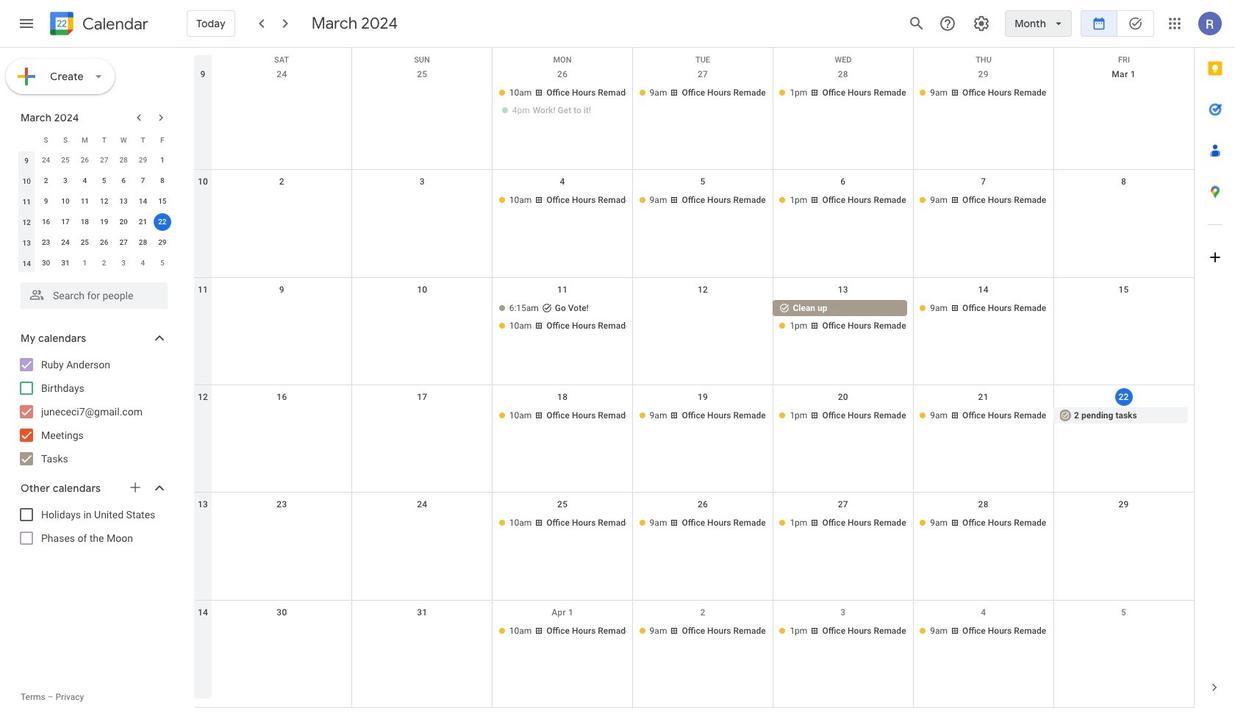 Task type: vqa. For each thing, say whether or not it's contained in the screenshot.
Settings menu "Icon"
yes



Task type: locate. For each thing, give the bounding box(es) containing it.
heading inside calendar element
[[79, 15, 148, 33]]

28 element
[[134, 234, 152, 251]]

grid
[[194, 48, 1194, 708]]

february 27 element
[[95, 151, 113, 169]]

25 element
[[76, 234, 94, 251]]

row group
[[17, 150, 172, 274]]

heading
[[79, 15, 148, 33]]

column header
[[17, 129, 36, 150]]

other calendars list
[[3, 503, 182, 550]]

17 element
[[57, 213, 74, 231]]

15 element
[[154, 193, 171, 210]]

4 element
[[76, 172, 94, 190]]

main drawer image
[[18, 15, 35, 32]]

31 element
[[57, 254, 74, 272]]

february 28 element
[[115, 151, 132, 169]]

april 1 element
[[76, 254, 94, 272]]

30 element
[[37, 254, 55, 272]]

settings menu image
[[973, 15, 991, 32]]

row
[[194, 48, 1194, 70], [194, 63, 1194, 170], [17, 129, 172, 150], [17, 150, 172, 171], [194, 170, 1194, 278], [17, 171, 172, 191], [17, 191, 172, 212], [17, 212, 172, 232], [17, 232, 172, 253], [17, 253, 172, 274], [194, 278, 1194, 385], [194, 385, 1194, 493], [194, 493, 1194, 601], [194, 601, 1194, 708]]

cell
[[212, 85, 352, 120], [352, 85, 492, 120], [492, 85, 633, 120], [1054, 85, 1194, 120], [212, 192, 352, 210], [352, 192, 492, 210], [1054, 192, 1194, 210], [153, 212, 172, 232], [212, 300, 352, 335], [352, 300, 492, 335], [492, 300, 633, 335], [633, 300, 773, 335], [773, 300, 914, 335], [1054, 300, 1194, 335], [212, 407, 352, 425], [352, 407, 492, 425], [212, 515, 352, 533], [352, 515, 492, 533], [1054, 515, 1194, 533], [212, 623, 352, 640], [352, 623, 492, 640], [1054, 623, 1194, 640]]

22, today element
[[154, 213, 171, 231]]

1 element
[[154, 151, 171, 169]]

18 element
[[76, 213, 94, 231]]

11 element
[[76, 193, 94, 210]]

february 25 element
[[57, 151, 74, 169]]

20 element
[[115, 213, 132, 231]]

21 element
[[134, 213, 152, 231]]

None search field
[[0, 276, 182, 309]]

19 element
[[95, 213, 113, 231]]

tab list
[[1195, 48, 1235, 667]]

my calendars list
[[3, 353, 182, 471]]

march 2024 grid
[[14, 129, 172, 274]]

7 element
[[134, 172, 152, 190]]

Search for people text field
[[29, 282, 159, 309]]

column header inside march 2024 grid
[[17, 129, 36, 150]]



Task type: describe. For each thing, give the bounding box(es) containing it.
april 3 element
[[115, 254, 132, 272]]

add other calendars image
[[128, 480, 143, 495]]

23 element
[[37, 234, 55, 251]]

14 element
[[134, 193, 152, 210]]

3 element
[[57, 172, 74, 190]]

24 element
[[57, 234, 74, 251]]

12 element
[[95, 193, 113, 210]]

2 element
[[37, 172, 55, 190]]

april 5 element
[[154, 254, 171, 272]]

5 element
[[95, 172, 113, 190]]

9 element
[[37, 193, 55, 210]]

16 element
[[37, 213, 55, 231]]

calendar element
[[47, 9, 148, 41]]

26 element
[[95, 234, 113, 251]]

6 element
[[115, 172, 132, 190]]

cell inside march 2024 grid
[[153, 212, 172, 232]]

february 26 element
[[76, 151, 94, 169]]

february 24 element
[[37, 151, 55, 169]]

10 element
[[57, 193, 74, 210]]

8 element
[[154, 172, 171, 190]]

april 4 element
[[134, 254, 152, 272]]

february 29 element
[[134, 151, 152, 169]]

27 element
[[115, 234, 132, 251]]

13 element
[[115, 193, 132, 210]]

april 2 element
[[95, 254, 113, 272]]

29 element
[[154, 234, 171, 251]]

row group inside march 2024 grid
[[17, 150, 172, 274]]



